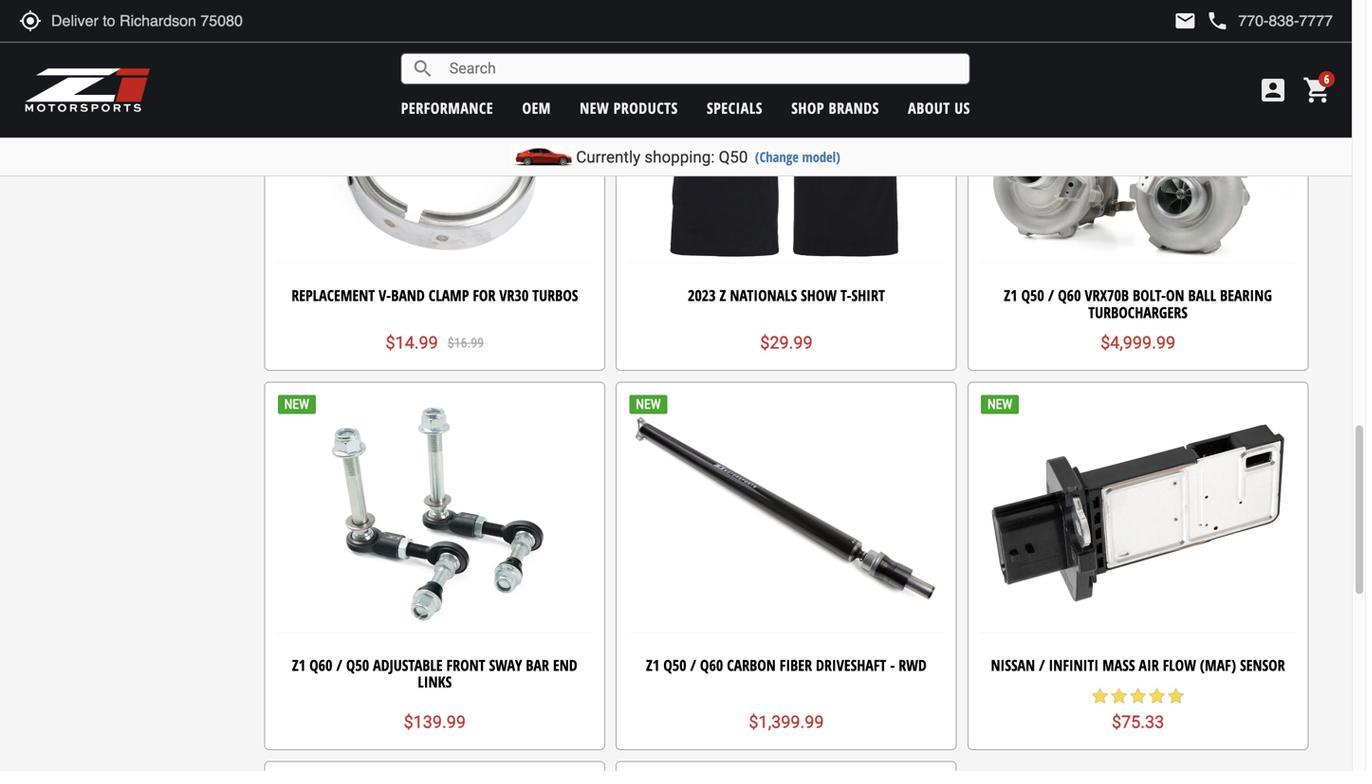 Task type: describe. For each thing, give the bounding box(es) containing it.
$4,999.99
[[1101, 333, 1176, 353]]

links
[[418, 672, 452, 692]]

carbon
[[727, 655, 776, 676]]

end
[[553, 655, 578, 676]]

3 star from the left
[[1129, 687, 1148, 706]]

account_box link
[[1254, 75, 1294, 105]]

flow
[[1164, 655, 1197, 676]]

my_location
[[19, 9, 42, 32]]

(change model) link
[[756, 148, 841, 166]]

shop
[[792, 98, 825, 118]]

performance link
[[401, 98, 494, 118]]

clamp
[[429, 285, 469, 306]]

-
[[891, 655, 895, 676]]

specials
[[707, 98, 763, 118]]

vr30
[[500, 285, 529, 306]]

specials link
[[707, 98, 763, 118]]

z1 for z1 q50 / q60 carbon fiber driveshaft - rwd
[[646, 655, 660, 676]]

turbochargers
[[1089, 302, 1188, 323]]

shopping:
[[645, 148, 715, 167]]

mail
[[1175, 9, 1197, 32]]

q60 inside z1 q60 / q50 adjustable front sway bar end links
[[310, 655, 333, 676]]

nationals
[[730, 285, 798, 306]]

shirt
[[852, 285, 886, 306]]

driveshaft
[[816, 655, 887, 676]]

q50 left "(change"
[[719, 148, 748, 167]]

search
[[412, 57, 435, 80]]

z
[[720, 285, 727, 306]]

oem link
[[523, 98, 551, 118]]

2023 z nationals show t-shirt
[[688, 285, 886, 306]]

q50 left carbon
[[664, 655, 687, 676]]

shopping_cart
[[1303, 75, 1334, 105]]

shopping_cart link
[[1299, 75, 1334, 105]]

t-
[[841, 285, 852, 306]]

air
[[1140, 655, 1160, 676]]

fiber
[[780, 655, 813, 676]]

front
[[447, 655, 486, 676]]

products
[[614, 98, 678, 118]]

bearing
[[1221, 285, 1273, 306]]

rwd
[[899, 655, 927, 676]]

ball
[[1189, 285, 1217, 306]]

Search search field
[[435, 54, 970, 83]]

band
[[391, 285, 425, 306]]

v-
[[379, 285, 391, 306]]

turbos
[[533, 285, 578, 306]]

new products link
[[580, 98, 678, 118]]

2 star from the left
[[1110, 687, 1129, 706]]

$29.99
[[761, 333, 813, 353]]

(change
[[756, 148, 799, 166]]

$139.99
[[404, 713, 466, 733]]

z1 q50 / q60 vrx70b bolt-on ball bearing turbochargers
[[1005, 285, 1273, 323]]

phone link
[[1207, 9, 1334, 32]]

/ right nissan
[[1040, 655, 1046, 676]]

$14.99 $16.99
[[386, 333, 484, 353]]

new
[[580, 98, 610, 118]]



Task type: locate. For each thing, give the bounding box(es) containing it.
account_box
[[1259, 75, 1289, 105]]

/ left the adjustable
[[336, 655, 343, 676]]

mail phone
[[1175, 9, 1230, 32]]

currently shopping: q50 (change model)
[[576, 148, 841, 167]]

replacement v-band clamp for vr30 turbos
[[292, 285, 578, 306]]

/ left vrx70b
[[1049, 285, 1055, 306]]

sensor
[[1241, 655, 1286, 676]]

performance
[[401, 98, 494, 118]]

about us link
[[909, 98, 971, 118]]

2 horizontal spatial q60
[[1059, 285, 1082, 306]]

1 star from the left
[[1091, 687, 1110, 706]]

4 star from the left
[[1148, 687, 1167, 706]]

star
[[1091, 687, 1110, 706], [1110, 687, 1129, 706], [1129, 687, 1148, 706], [1148, 687, 1167, 706], [1167, 687, 1186, 706]]

/ inside z1 q50 / q60 vrx70b bolt-on ball bearing turbochargers
[[1049, 285, 1055, 306]]

z1 q60 / q50 adjustable front sway bar end links
[[292, 655, 578, 692]]

z1 inside z1 q50 / q60 vrx70b bolt-on ball bearing turbochargers
[[1005, 285, 1018, 306]]

q50 left vrx70b
[[1022, 285, 1045, 306]]

show
[[801, 285, 837, 306]]

nissan
[[992, 655, 1036, 676]]

mail link
[[1175, 9, 1197, 32]]

us
[[955, 98, 971, 118]]

mass
[[1103, 655, 1136, 676]]

z1 q50 / q60 carbon fiber driveshaft - rwd
[[646, 655, 927, 676]]

q60 inside z1 q50 / q60 vrx70b bolt-on ball bearing turbochargers
[[1059, 285, 1082, 306]]

replacement
[[292, 285, 375, 306]]

z1
[[1005, 285, 1018, 306], [292, 655, 306, 676], [646, 655, 660, 676]]

q60 left carbon
[[700, 655, 724, 676]]

z1 inside z1 q60 / q50 adjustable front sway bar end links
[[292, 655, 306, 676]]

q60 left vrx70b
[[1059, 285, 1082, 306]]

q50 inside z1 q60 / q50 adjustable front sway bar end links
[[346, 655, 369, 676]]

oem
[[523, 98, 551, 118]]

phone
[[1207, 9, 1230, 32]]

q60
[[1059, 285, 1082, 306], [310, 655, 333, 676], [700, 655, 724, 676]]

/
[[1049, 285, 1055, 306], [336, 655, 343, 676], [691, 655, 697, 676], [1040, 655, 1046, 676]]

z1 for z1 q50 / q60 vrx70b bolt-on ball bearing turbochargers
[[1005, 285, 1018, 306]]

/ for carbon
[[691, 655, 697, 676]]

z1 for z1 q60 / q50 adjustable front sway bar end links
[[292, 655, 306, 676]]

about us
[[909, 98, 971, 118]]

q50 left the adjustable
[[346, 655, 369, 676]]

1 horizontal spatial q60
[[700, 655, 724, 676]]

bar
[[526, 655, 550, 676]]

/ inside z1 q60 / q50 adjustable front sway bar end links
[[336, 655, 343, 676]]

brands
[[829, 98, 880, 118]]

q50
[[719, 148, 748, 167], [1022, 285, 1045, 306], [346, 655, 369, 676], [664, 655, 687, 676]]

model)
[[803, 148, 841, 166]]

$16.99
[[448, 335, 484, 351]]

0 horizontal spatial z1
[[292, 655, 306, 676]]

bolt-
[[1133, 285, 1167, 306]]

/ for vrx70b
[[1049, 285, 1055, 306]]

currently
[[576, 148, 641, 167]]

new products
[[580, 98, 678, 118]]

/ for adjustable
[[336, 655, 343, 676]]

z1 motorsports logo image
[[24, 66, 151, 114]]

q50 inside z1 q50 / q60 vrx70b bolt-on ball bearing turbochargers
[[1022, 285, 1045, 306]]

0 horizontal spatial q60
[[310, 655, 333, 676]]

$1,399.99
[[749, 713, 824, 733]]

infiniti
[[1049, 655, 1099, 676]]

sway
[[489, 655, 522, 676]]

shop brands link
[[792, 98, 880, 118]]

q60 left the adjustable
[[310, 655, 333, 676]]

adjustable
[[373, 655, 443, 676]]

on
[[1167, 285, 1185, 306]]

nissan / infiniti mass air flow (maf) sensor
[[992, 655, 1286, 676]]

$75.33
[[1112, 713, 1165, 733]]

shop brands
[[792, 98, 880, 118]]

for
[[473, 285, 496, 306]]

q60 for z1 q50 / q60 carbon fiber driveshaft - rwd
[[700, 655, 724, 676]]

$14.99
[[386, 333, 438, 353]]

/ left carbon
[[691, 655, 697, 676]]

star star star star star $75.33
[[1091, 687, 1186, 733]]

5 star from the left
[[1167, 687, 1186, 706]]

about
[[909, 98, 951, 118]]

(maf)
[[1201, 655, 1237, 676]]

q60 for z1 q50 / q60 vrx70b bolt-on ball bearing turbochargers
[[1059, 285, 1082, 306]]

2023
[[688, 285, 716, 306]]

2 horizontal spatial z1
[[1005, 285, 1018, 306]]

vrx70b
[[1085, 285, 1130, 306]]

1 horizontal spatial z1
[[646, 655, 660, 676]]



Task type: vqa. For each thing, say whether or not it's contained in the screenshot.
and inside the Awesome product!!! Highly recommend this. Fast shipping and excellent service
no



